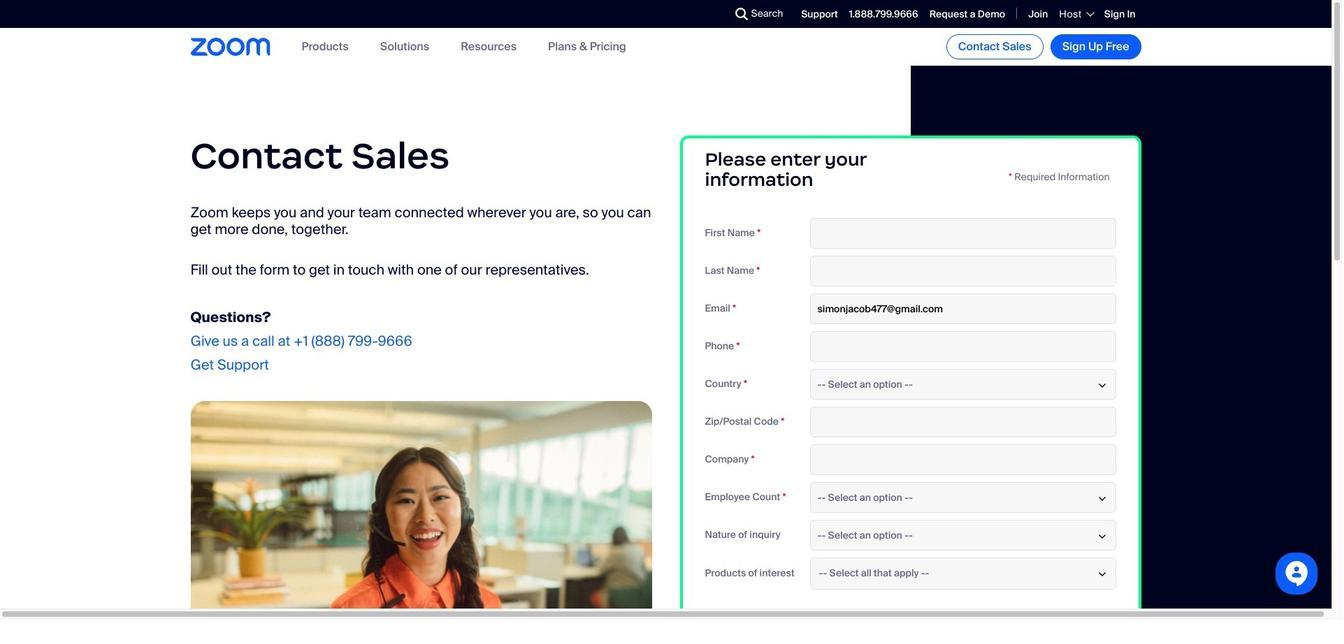 Task type: vqa. For each thing, say whether or not it's contained in the screenshot.
Customer Support Agent image in the bottom left of the page
yes



Task type: describe. For each thing, give the bounding box(es) containing it.
zoom logo image
[[190, 38, 270, 56]]

email@yourcompany.com text field
[[810, 293, 1116, 324]]

search image
[[735, 8, 748, 20]]

search image
[[735, 8, 748, 20]]



Task type: locate. For each thing, give the bounding box(es) containing it.
None text field
[[810, 331, 1116, 362]]

customer support agent image
[[190, 401, 652, 619]]

None search field
[[684, 3, 739, 25]]

None text field
[[810, 218, 1116, 249], [810, 256, 1116, 286], [810, 407, 1116, 437], [810, 444, 1116, 475], [810, 218, 1116, 249], [810, 256, 1116, 286], [810, 407, 1116, 437], [810, 444, 1116, 475]]



